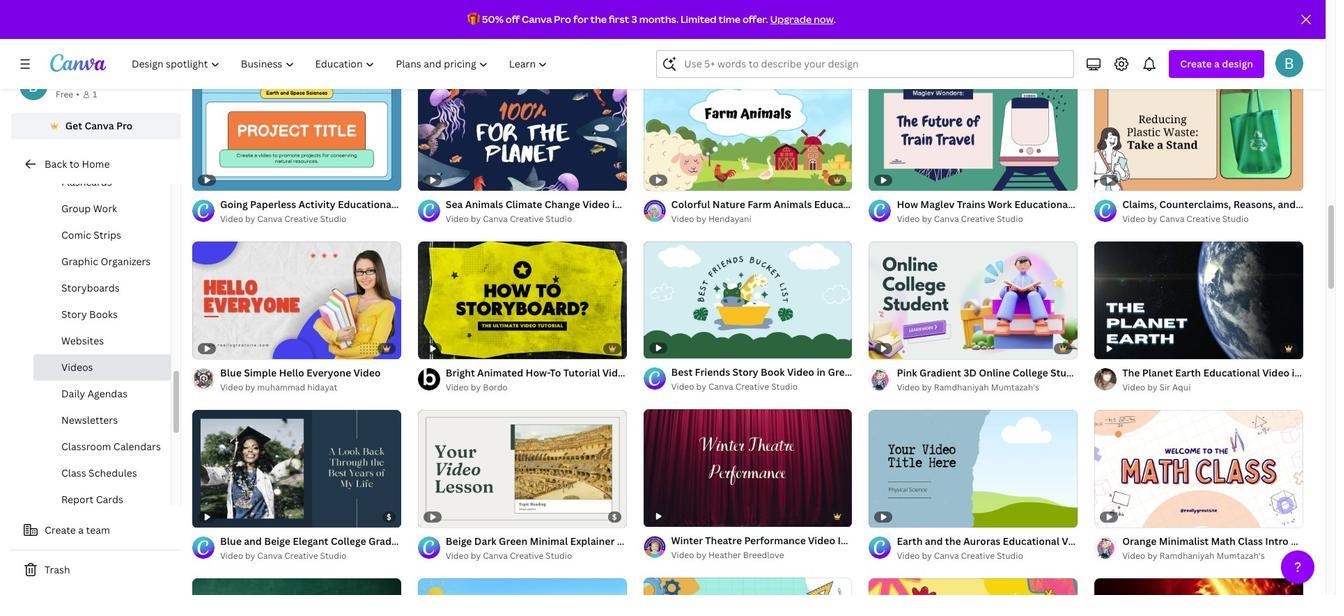Task type: describe. For each thing, give the bounding box(es) containing it.
by inside orange minimalist math class intro outro you video by ramdhaniyah mumtazah's
[[1148, 550, 1158, 562]]

trash
[[45, 564, 70, 577]]

in inside digestive system educational video in red pink illustrative style video by canva creative studio
[[844, 29, 853, 42]]

mumtazah's inside orange minimalist math class intro outro you video by ramdhaniyah mumtazah's
[[1217, 550, 1265, 562]]

video by canva creative studio link for best friends story book video in green blue yellow illustrative style
[[671, 381, 852, 395]]

friends
[[695, 366, 730, 379]]

50%
[[482, 13, 504, 26]]

orange inside orange minimalist math class intro outro you video by ramdhaniyah mumtazah's
[[1122, 535, 1157, 548]]

youtu
[[1311, 30, 1336, 43]]

blu
[[1103, 535, 1119, 548]]

outro for video
[[1141, 30, 1169, 43]]

video by jhudie anne's learning corner link for modern
[[446, 44, 627, 58]]

by inside blue and beige elegant college graduation slideshow video by canva creative studio
[[245, 550, 255, 562]]

1 horizontal spatial pro
[[554, 13, 571, 26]]

by inside digestive system educational video in red pink illustrative style video by canva creative studio
[[696, 45, 706, 56]]

sir
[[1160, 382, 1170, 394]]

educational inside going paperless activity educational video in blue orange lines style video by canva creative studio
[[338, 198, 395, 211]]

by inside bright animated how-to tutorial video video by bordo
[[471, 382, 481, 394]]

to
[[550, 366, 561, 380]]

free •
[[56, 88, 79, 100]]

blue inside blue simple hello everyone video video by muhammad hidayat
[[220, 366, 242, 380]]

ramdhaniyah inside orange minimalist math class intro outro you video by ramdhaniyah mumtazah's
[[1160, 550, 1215, 562]]

college for elegant
[[331, 535, 366, 548]]

studio inside going paperless activity educational video in blue orange lines style video by canva creative studio
[[320, 213, 347, 225]]

change
[[545, 198, 580, 211]]

create a design
[[1180, 57, 1253, 70]]

climate
[[506, 198, 542, 211]]

colorful for colorful nature farm animals education video
[[671, 198, 710, 211]]

intro inside orange minimalist math class intro outro you video by ramdhaniyah mumtazah's
[[1265, 535, 1289, 548]]

colorful  chalk board reading video lesson template link
[[220, 29, 471, 44]]

lines
[[498, 198, 523, 211]]

class inside orange minimalist math class intro outro you video by ramdhaniyah mumtazah's
[[1238, 535, 1263, 548]]

ramdhaniyah inside pink gradient 3d online college student intro outro youtube video video by ramdhaniyah mumtazah's
[[934, 382, 989, 394]]

activity
[[298, 198, 336, 211]]

creative inside digestive system educational video in red pink illustrative style video by canva creative studio
[[736, 45, 769, 56]]

graphic organizers link
[[33, 249, 171, 275]]

blue inside sea animals climate change video in blue white illustrative style video by canva creative studio
[[623, 198, 645, 211]]

video by canva creative studio link for earth and the auroras educational video in blu scrapbook style
[[897, 549, 1078, 563]]

intro inside blue nature scenery cartoons youtube video intro outro video by murez alsyad
[[1116, 30, 1139, 43]]

blue and beige elegant college graduation slideshow link
[[220, 534, 473, 549]]

corner inside red and brown modern bold earth's continents education  intro video video by jhudie anne's learning corner
[[578, 45, 606, 57]]

video by canva creative studio link for blue and beige elegant college graduation slideshow
[[220, 549, 401, 563]]

bordo inside light blue animated dna research lab youtu video by bordo
[[1160, 45, 1184, 57]]

best friends story book video in green blue yellow illustrative style link
[[671, 365, 994, 381]]

animated inside bright animated how-to tutorial video video by bordo
[[477, 366, 523, 380]]

bright
[[446, 366, 475, 380]]

video by canva creative studio link for sea animals climate change video in blue white illustrative style
[[446, 213, 627, 227]]

template
[[427, 30, 471, 43]]

going paperless activity educational video in blue orange lines style link
[[220, 197, 550, 213]]

for
[[573, 13, 588, 26]]

style inside the best friends story book video in green blue yellow illustrative style video by canva creative studio
[[970, 366, 994, 379]]

pro inside get canva pro button
[[116, 119, 133, 132]]

by inside beige dark green minimal explainer educational video video by canva creative studio
[[471, 550, 481, 562]]

create a team button
[[11, 517, 181, 545]]

by inside going paperless activity educational video in blue orange lines style video by canva creative studio
[[245, 213, 255, 225]]

storyboards link
[[33, 275, 171, 302]]

explainer
[[570, 535, 615, 548]]

earth inside earth and the auroras educational video in blu scrapbook style video by canva creative studio
[[897, 535, 923, 548]]

digestive system educational video in red pink illustrative style link
[[671, 29, 976, 44]]

anne's inside red and brown modern bold earth's continents education  intro video video by jhudie anne's learning corner
[[512, 45, 539, 57]]

video by hendayani link
[[671, 212, 852, 226]]

video by canva creative studio link for beige dark green minimal explainer educational video
[[446, 549, 627, 563]]

style for going paperless activity educational video in blue orange lines style
[[525, 198, 550, 211]]

hidayat
[[307, 382, 337, 394]]

canva inside earth and the auroras educational video in blu scrapbook style video by canva creative studio
[[934, 550, 959, 562]]

pink gradient 3d online college student intro outro youtube video video by ramdhaniyah mumtazah's
[[897, 366, 1216, 394]]

video by canva creative studio link for digestive system educational video in red pink illustrative style
[[671, 44, 852, 58]]

canva inside button
[[85, 119, 114, 132]]

mumtazah's inside pink gradient 3d online college student intro outro youtube video video by ramdhaniyah mumtazah's
[[991, 382, 1039, 394]]

graduation
[[369, 535, 422, 548]]

limited
[[681, 13, 717, 26]]

how-
[[526, 366, 550, 380]]

green inside beige dark green minimal explainer educational video video by canva creative studio
[[499, 535, 528, 548]]

red inside digestive system educational video in red pink illustrative style video by canva creative studio
[[855, 29, 873, 42]]

trash link
[[11, 557, 181, 585]]

daily
[[61, 387, 85, 401]]

class schedules
[[61, 467, 137, 480]]

by inside red and brown modern bold earth's continents education  intro video video by jhudie anne's learning corner
[[471, 45, 481, 57]]

months.
[[639, 13, 679, 26]]

educational inside earth and the auroras educational video in blu scrapbook style video by canva creative studio
[[1003, 535, 1060, 548]]

college for online
[[1013, 366, 1048, 380]]

$ for graduation
[[387, 512, 391, 522]]

bright animated how-to tutorial video link
[[446, 366, 630, 381]]

creative inside blue and beige elegant college graduation slideshow video by canva creative studio
[[284, 550, 318, 562]]

group work link
[[33, 196, 171, 222]]

earth inside 'the planet earth educational video in white b video by sir aqui'
[[1175, 367, 1201, 380]]

creative inside the best friends story book video in green blue yellow illustrative style video by canva creative studio
[[736, 381, 769, 393]]

beige inside blue and beige elegant college graduation slideshow video by canva creative studio
[[264, 535, 290, 548]]

storyboards
[[61, 281, 120, 295]]

farm
[[748, 198, 772, 211]]

learning inside red and brown modern bold earth's continents education  intro video video by jhudie anne's learning corner
[[541, 45, 576, 57]]

continents
[[619, 30, 671, 43]]

video by muhammad hidayat link
[[220, 381, 381, 395]]

a for design
[[1214, 57, 1220, 70]]

organizers
[[101, 255, 151, 268]]

murez
[[934, 45, 959, 57]]

planet
[[1142, 367, 1173, 380]]

canva inside blue and beige elegant college graduation slideshow video by canva creative studio
[[257, 550, 282, 562]]

bordo inside bright animated how-to tutorial video video by bordo
[[483, 382, 508, 394]]

classroom calendars link
[[33, 434, 171, 461]]

comic
[[61, 229, 91, 242]]

in for the planet earth educational video in white b
[[1292, 367, 1301, 380]]

hendayani
[[708, 213, 751, 225]]

video inside orange minimalist math class intro outro you video by ramdhaniyah mumtazah's
[[1122, 550, 1146, 562]]

blue simple hello everyone video video by muhammad hidayat
[[220, 366, 381, 394]]

canva inside going paperless activity educational video in blue orange lines style video by canva creative studio
[[257, 213, 282, 225]]

style for earth and the auroras educational video in blu scrapbook style
[[1174, 535, 1198, 548]]

time
[[719, 13, 741, 26]]

heather
[[708, 550, 741, 561]]

by inside the best friends story book video in green blue yellow illustrative style video by canva creative studio
[[696, 381, 706, 393]]

blue inside light blue animated dna research lab youtu video by bordo
[[1149, 30, 1170, 43]]

daily agendas link
[[33, 381, 171, 408]]

orange minimalist math class intro outro you video by ramdhaniyah mumtazah's
[[1122, 535, 1336, 562]]

report cards
[[61, 493, 123, 506]]

3d
[[964, 366, 977, 380]]

create a team
[[45, 524, 110, 537]]

group work
[[61, 202, 117, 215]]

jhudie inside colorful  chalk board reading video lesson template video by jhudie anne's learning corner
[[257, 45, 285, 57]]

creative inside going paperless activity educational video in blue orange lines style video by canva creative studio
[[284, 213, 318, 225]]

youtube
[[1043, 30, 1084, 43]]

b
[[1333, 367, 1336, 380]]

nature for blue
[[921, 30, 953, 43]]

team
[[86, 524, 110, 537]]

pink gradient 3d online college student intro outro youtube video link
[[897, 366, 1216, 381]]

canva inside sea animals climate change video in blue white illustrative style video by canva creative studio
[[483, 213, 508, 225]]

strips
[[94, 229, 121, 242]]

cards
[[96, 493, 123, 506]]

off
[[506, 13, 520, 26]]

going paperless activity educational video in blue orange lines style video by canva creative studio
[[220, 198, 550, 225]]

illustrative inside the best friends story book video in green blue yellow illustrative style video by canva creative studio
[[916, 366, 967, 379]]

intro inside winter theatre performance video intro video by heather breedlove
[[838, 534, 861, 548]]

paperless
[[250, 198, 296, 211]]

video by bordo link for animated
[[1122, 44, 1304, 58]]

blue inside blue and beige elegant college graduation slideshow video by canva creative studio
[[220, 535, 242, 548]]

colorful nature farm animals education video video by hendayani
[[671, 198, 892, 225]]

corner inside colorful  chalk board reading video lesson template video by jhudie anne's learning corner
[[353, 45, 381, 57]]

create for create a design
[[1180, 57, 1212, 70]]

minimalist
[[1159, 535, 1209, 548]]

by inside colorful  chalk board reading video lesson template video by jhudie anne's learning corner
[[245, 45, 255, 57]]

story books
[[61, 308, 118, 321]]

breedlove
[[743, 550, 784, 561]]

illustrative inside sea animals climate change video in blue white illustrative style video by canva creative studio
[[677, 198, 729, 211]]

math
[[1211, 535, 1236, 548]]

canva inside the best friends story book video in green blue yellow illustrative style video by canva creative studio
[[708, 381, 733, 393]]

modern
[[520, 30, 557, 43]]

video by bordo link for how-
[[446, 381, 627, 395]]

winter
[[671, 534, 703, 548]]

2 video by canva creative studio from the left
[[1122, 214, 1249, 225]]

research
[[1245, 30, 1289, 43]]

educational inside 'the planet earth educational video in white b video by sir aqui'
[[1204, 367, 1260, 380]]

education inside colorful nature farm animals education video video by hendayani
[[814, 198, 862, 211]]

pink inside digestive system educational video in red pink illustrative style video by canva creative studio
[[876, 29, 896, 42]]

bright animated how-to tutorial video video by bordo
[[446, 366, 630, 394]]

studio inside the best friends story book video in green blue yellow illustrative style video by canva creative studio
[[771, 381, 798, 393]]

comic strips link
[[33, 222, 171, 249]]

style for sea animals climate change video in blue white illustrative style
[[731, 198, 755, 211]]

top level navigation element
[[123, 50, 560, 78]]

colorful nature farm animals education video link
[[671, 197, 892, 212]]

white inside 'the planet earth educational video in white b video by sir aqui'
[[1303, 367, 1331, 380]]

flashcards link
[[33, 169, 171, 196]]

video by ramdhaniyah mumtazah's link for math
[[1122, 550, 1304, 563]]

studio inside beige dark green minimal explainer educational video video by canva creative studio
[[546, 550, 572, 562]]

auroras
[[963, 535, 1001, 548]]

canva inside digestive system educational video in red pink illustrative style video by canva creative studio
[[708, 45, 733, 56]]

dna
[[1221, 30, 1243, 43]]

anne's inside colorful  chalk board reading video lesson template video by jhudie anne's learning corner
[[287, 45, 314, 57]]

and for earth
[[925, 535, 943, 548]]



Task type: locate. For each thing, give the bounding box(es) containing it.
1 horizontal spatial create
[[1180, 57, 1212, 70]]

education inside red and brown modern bold earth's continents education  intro video video by jhudie anne's learning corner
[[674, 30, 722, 43]]

0 horizontal spatial story
[[61, 308, 87, 321]]

creative
[[736, 45, 769, 56], [284, 213, 318, 225], [510, 213, 544, 225], [961, 213, 995, 225], [1187, 214, 1220, 225], [736, 381, 769, 393], [284, 550, 318, 562], [510, 550, 544, 562], [961, 550, 995, 562]]

animals right farm
[[774, 198, 812, 211]]

video by jhudie anne's learning corner link down board
[[220, 44, 401, 58]]

pink up search search field
[[876, 29, 896, 42]]

0 vertical spatial the
[[590, 13, 607, 26]]

orange inside going paperless activity educational video in blue orange lines style video by canva creative studio
[[461, 198, 496, 211]]

0 vertical spatial education
[[674, 30, 722, 43]]

1 horizontal spatial learning
[[541, 45, 576, 57]]

learning down reading
[[316, 45, 351, 57]]

outro inside orange minimalist math class intro outro you video by ramdhaniyah mumtazah's
[[1291, 535, 1319, 548]]

story left book at right
[[733, 366, 758, 379]]

style up hendayani
[[731, 198, 755, 211]]

ramdhaniyah down the 3d
[[934, 382, 989, 394]]

$ up graduation
[[387, 512, 391, 522]]

0 horizontal spatial white
[[647, 198, 675, 211]]

0 horizontal spatial colorful
[[220, 30, 259, 43]]

studio inside blue and beige elegant college graduation slideshow video by canva creative studio
[[320, 550, 347, 562]]

1 horizontal spatial video by bordo link
[[1122, 44, 1304, 58]]

college right online
[[1013, 366, 1048, 380]]

video by ramdhaniyah mumtazah's link
[[897, 381, 1078, 395], [1122, 550, 1304, 563]]

create a design button
[[1169, 50, 1264, 78]]

in for best friends story book video in green blue yellow illustrative style
[[817, 366, 826, 379]]

colorful for colorful  chalk board reading video lesson template
[[220, 30, 259, 43]]

websites
[[61, 334, 104, 348]]

a
[[1214, 57, 1220, 70], [78, 524, 84, 537]]

1 vertical spatial class
[[1238, 535, 1263, 548]]

outro
[[1141, 30, 1169, 43], [1117, 366, 1144, 380], [1291, 535, 1319, 548]]

educational inside beige dark green minimal explainer educational video video by canva creative studio
[[617, 535, 674, 548]]

illustrative right yellow
[[916, 366, 967, 379]]

canva
[[522, 13, 552, 26], [708, 45, 733, 56], [85, 119, 114, 132], [257, 213, 282, 225], [483, 213, 508, 225], [934, 213, 959, 225], [1160, 214, 1185, 225], [708, 381, 733, 393], [257, 550, 282, 562], [483, 550, 508, 562], [934, 550, 959, 562]]

animated inside light blue animated dna research lab youtu video by bordo
[[1173, 30, 1219, 43]]

colorful left chalk
[[220, 30, 259, 43]]

1 horizontal spatial the
[[945, 535, 961, 548]]

0 horizontal spatial nature
[[713, 198, 745, 211]]

0 vertical spatial illustrative
[[898, 29, 950, 42]]

light blue animated dna research lab youtu link
[[1122, 29, 1336, 44]]

you
[[1321, 535, 1336, 548]]

green right dark
[[499, 535, 528, 548]]

colorful inside colorful  chalk board reading video lesson template video by jhudie anne's learning corner
[[220, 30, 259, 43]]

pro up back to home link
[[116, 119, 133, 132]]

blue nature scenery cartoons youtube video intro outro link
[[897, 29, 1169, 44]]

intro inside pink gradient 3d online college student intro outro youtube video video by ramdhaniyah mumtazah's
[[1091, 366, 1114, 380]]

corner down earth's
[[578, 45, 606, 57]]

animals
[[774, 198, 812, 211], [465, 198, 503, 211]]

in for going paperless activity educational video in blue orange lines style
[[426, 198, 435, 211]]

1 horizontal spatial story
[[733, 366, 758, 379]]

mumtazah's down orange minimalist math class intro outro you link
[[1217, 550, 1265, 562]]

canva inside beige dark green minimal explainer educational video video by canva creative studio
[[483, 550, 508, 562]]

in up search search field
[[844, 29, 853, 42]]

1 vertical spatial video by bordo link
[[446, 381, 627, 395]]

0 vertical spatial pro
[[554, 13, 571, 26]]

1 horizontal spatial earth
[[1175, 367, 1201, 380]]

a inside create a team button
[[78, 524, 84, 537]]

winter theatre performance video intro video by heather breedlove
[[671, 534, 861, 561]]

create inside button
[[45, 524, 76, 537]]

by inside light blue animated dna research lab youtu video by bordo
[[1148, 45, 1158, 57]]

style right "lines" on the left top of the page
[[525, 198, 550, 211]]

sea animals climate change video in blue white illustrative style video by canva creative studio
[[446, 198, 755, 225]]

college right elegant
[[331, 535, 366, 548]]

beige inside beige dark green minimal explainer educational video video by canva creative studio
[[446, 535, 472, 548]]

0 horizontal spatial animals
[[465, 198, 503, 211]]

0 vertical spatial earth
[[1175, 367, 1201, 380]]

1 beige from the left
[[264, 535, 290, 548]]

1 vertical spatial ramdhaniyah
[[1160, 550, 1215, 562]]

earth's
[[584, 30, 616, 43]]

animals right sea
[[465, 198, 503, 211]]

earth and the auroras educational video in blu scrapbook style link
[[897, 534, 1198, 549]]

illustrative up hendayani
[[677, 198, 729, 211]]

red up search search field
[[855, 29, 873, 42]]

college inside blue and beige elegant college graduation slideshow video by canva creative studio
[[331, 535, 366, 548]]

educational right the 'explainer'
[[617, 535, 674, 548]]

1 vertical spatial the
[[945, 535, 961, 548]]

yellow
[[883, 366, 914, 379]]

1 vertical spatial earth
[[897, 535, 923, 548]]

best friends story book video in green blue yellow illustrative style video by canva creative studio
[[671, 366, 994, 393]]

story inside story books link
[[61, 308, 87, 321]]

back to home link
[[11, 150, 181, 178]]

1 vertical spatial college
[[331, 535, 366, 548]]

style right gradient
[[970, 366, 994, 379]]

0 vertical spatial create
[[1180, 57, 1212, 70]]

in right change
[[612, 198, 621, 211]]

0 vertical spatial story
[[61, 308, 87, 321]]

simple
[[244, 366, 277, 380]]

green inside the best friends story book video in green blue yellow illustrative style video by canva creative studio
[[828, 366, 857, 379]]

1 vertical spatial nature
[[713, 198, 745, 211]]

brad klo image
[[1276, 49, 1304, 77]]

1 horizontal spatial video by canva creative studio
[[1122, 214, 1249, 225]]

newsletters
[[61, 414, 118, 427]]

1 vertical spatial education
[[814, 198, 862, 211]]

intro
[[724, 30, 748, 43], [1116, 30, 1139, 43], [1091, 366, 1114, 380], [838, 534, 861, 548], [1265, 535, 1289, 548]]

jhudie inside red and brown modern bold earth's continents education  intro video video by jhudie anne's learning corner
[[483, 45, 510, 57]]

0 horizontal spatial class
[[61, 467, 86, 480]]

1 horizontal spatial video by ramdhaniyah mumtazah's link
[[1122, 550, 1304, 563]]

outro inside pink gradient 3d online college student intro outro youtube video video by ramdhaniyah mumtazah's
[[1117, 366, 1144, 380]]

flashcards
[[61, 176, 112, 189]]

by inside pink gradient 3d online college student intro outro youtube video video by ramdhaniyah mumtazah's
[[922, 382, 932, 394]]

and for red
[[466, 30, 484, 43]]

$ for educational
[[612, 512, 617, 522]]

0 horizontal spatial mumtazah's
[[991, 382, 1039, 394]]

nature
[[921, 30, 953, 43], [713, 198, 745, 211]]

0 horizontal spatial orange
[[461, 198, 496, 211]]

ramdhaniyah down minimalist
[[1160, 550, 1215, 562]]

by inside earth and the auroras educational video in blu scrapbook style video by canva creative studio
[[922, 550, 932, 562]]

hello
[[279, 366, 304, 380]]

video by canva creative studio
[[897, 213, 1023, 225], [1122, 214, 1249, 225]]

1 horizontal spatial corner
[[578, 45, 606, 57]]

3
[[631, 13, 637, 26]]

1 horizontal spatial college
[[1013, 366, 1048, 380]]

nature inside colorful nature farm animals education video video by hendayani
[[713, 198, 745, 211]]

video by jhudie anne's learning corner link down modern
[[446, 44, 627, 58]]

1 vertical spatial a
[[78, 524, 84, 537]]

by inside sea animals climate change video in blue white illustrative style video by canva creative studio
[[471, 213, 481, 225]]

1 vertical spatial create
[[45, 524, 76, 537]]

blue and beige elegant college graduation slideshow video by canva creative studio
[[220, 535, 473, 562]]

video by ramdhaniyah mumtazah's link for 3d
[[897, 381, 1078, 395]]

educational up video by sir aqui link
[[1204, 367, 1260, 380]]

college inside pink gradient 3d online college student intro outro youtube video video by ramdhaniyah mumtazah's
[[1013, 366, 1048, 380]]

blue nature scenery cartoons youtube video intro outro video by murez alsyad
[[897, 30, 1169, 57]]

book
[[761, 366, 785, 379]]

a left design
[[1214, 57, 1220, 70]]

digestive system educational video in red pink illustrative style video by canva creative studio
[[671, 29, 976, 56]]

learning down bold
[[541, 45, 576, 57]]

beige dark green minimal explainer educational video video by canva creative studio
[[446, 535, 703, 562]]

1 video by jhudie anne's learning corner link from the left
[[220, 44, 401, 58]]

light
[[1122, 30, 1146, 43]]

style left math
[[1174, 535, 1198, 548]]

animated left how-
[[477, 366, 523, 380]]

class up report
[[61, 467, 86, 480]]

in inside 'the planet earth educational video in white b video by sir aqui'
[[1292, 367, 1301, 380]]

0 vertical spatial orange
[[461, 198, 496, 211]]

mumtazah's down online
[[991, 382, 1039, 394]]

the up earth's
[[590, 13, 607, 26]]

colorful inside colorful nature farm animals education video video by hendayani
[[671, 198, 710, 211]]

create down light blue animated dna research lab youtu video by bordo
[[1180, 57, 1212, 70]]

1 vertical spatial colorful
[[671, 198, 710, 211]]

create for create a team
[[45, 524, 76, 537]]

0 horizontal spatial anne's
[[287, 45, 314, 57]]

online
[[979, 366, 1010, 380]]

1 vertical spatial green
[[499, 535, 528, 548]]

1 horizontal spatial jhudie
[[483, 45, 510, 57]]

blue inside blue nature scenery cartoons youtube video intro outro video by murez alsyad
[[897, 30, 918, 43]]

1 vertical spatial illustrative
[[677, 198, 729, 211]]

1 horizontal spatial education
[[814, 198, 862, 211]]

1 vertical spatial bordo
[[483, 382, 508, 394]]

red right lesson
[[446, 30, 464, 43]]

0 horizontal spatial beige
[[264, 535, 290, 548]]

1 corner from the left
[[353, 45, 381, 57]]

0 vertical spatial green
[[828, 366, 857, 379]]

create down report
[[45, 524, 76, 537]]

1 horizontal spatial a
[[1214, 57, 1220, 70]]

nature inside blue nature scenery cartoons youtube video intro outro video by murez alsyad
[[921, 30, 953, 43]]

classroom
[[61, 440, 111, 454]]

colorful
[[220, 30, 259, 43], [671, 198, 710, 211]]

video by ramdhaniyah mumtazah's link down math
[[1122, 550, 1304, 563]]

jhudie down chalk
[[257, 45, 285, 57]]

0 horizontal spatial a
[[78, 524, 84, 537]]

1 horizontal spatial class
[[1238, 535, 1263, 548]]

red inside red and brown modern bold earth's continents education  intro video video by jhudie anne's learning corner
[[446, 30, 464, 43]]

0 vertical spatial a
[[1214, 57, 1220, 70]]

orange left "lines" on the left top of the page
[[461, 198, 496, 211]]

in right book at right
[[817, 366, 826, 379]]

1 horizontal spatial pink
[[897, 366, 917, 380]]

colorful  chalk board reading video lesson template video by jhudie anne's learning corner
[[220, 30, 471, 57]]

create
[[1180, 57, 1212, 70], [45, 524, 76, 537]]

green left yellow
[[828, 366, 857, 379]]

1 horizontal spatial animated
[[1173, 30, 1219, 43]]

0 horizontal spatial video by ramdhaniyah mumtazah's link
[[897, 381, 1078, 395]]

green
[[828, 366, 857, 379], [499, 535, 528, 548]]

2 corner from the left
[[578, 45, 606, 57]]

style inside earth and the auroras educational video in blu scrapbook style video by canva creative studio
[[1174, 535, 1198, 548]]

youtube
[[1147, 366, 1186, 380]]

creative inside earth and the auroras educational video in blu scrapbook style video by canva creative studio
[[961, 550, 995, 562]]

corner down colorful  chalk board reading video lesson template "link"
[[353, 45, 381, 57]]

0 horizontal spatial video by canva creative studio
[[897, 213, 1023, 225]]

daily agendas
[[61, 387, 128, 401]]

nature for colorful
[[713, 198, 745, 211]]

style inside sea animals climate change video in blue white illustrative style video by canva creative studio
[[731, 198, 755, 211]]

educational right auroras
[[1003, 535, 1060, 548]]

by
[[696, 45, 706, 56], [245, 45, 255, 57], [471, 45, 481, 57], [922, 45, 932, 57], [1148, 45, 1158, 57], [696, 213, 706, 225], [245, 213, 255, 225], [471, 213, 481, 225], [922, 213, 932, 225], [1148, 214, 1158, 225], [696, 381, 706, 393], [245, 382, 255, 394], [471, 382, 481, 394], [922, 382, 932, 394], [1148, 382, 1158, 394], [696, 550, 706, 561], [245, 550, 255, 562], [471, 550, 481, 562], [922, 550, 932, 562], [1148, 550, 1158, 562]]

and
[[466, 30, 484, 43], [244, 535, 262, 548], [925, 535, 943, 548]]

and inside red and brown modern bold earth's continents education  intro video video by jhudie anne's learning corner
[[466, 30, 484, 43]]

video by ramdhaniyah mumtazah's link down online
[[897, 381, 1078, 395]]

scenery
[[956, 30, 994, 43]]

create inside dropdown button
[[1180, 57, 1212, 70]]

1 horizontal spatial $
[[612, 512, 617, 522]]

in left sea
[[426, 198, 435, 211]]

and for blue
[[244, 535, 262, 548]]

2 red from the left
[[446, 30, 464, 43]]

anne's down modern
[[512, 45, 539, 57]]

cartoons
[[997, 30, 1040, 43]]

and left elegant
[[244, 535, 262, 548]]

studio inside earth and the auroras educational video in blu scrapbook style video by canva creative studio
[[997, 550, 1023, 562]]

outro for student
[[1117, 366, 1144, 380]]

illustrative inside digestive system educational video in red pink illustrative style video by canva creative studio
[[898, 29, 950, 42]]

0 horizontal spatial the
[[590, 13, 607, 26]]

by inside blue nature scenery cartoons youtube video intro outro video by murez alsyad
[[922, 45, 932, 57]]

0 vertical spatial video by ramdhaniyah mumtazah's link
[[897, 381, 1078, 395]]

0 horizontal spatial animated
[[477, 366, 523, 380]]

1 horizontal spatial bordo
[[1160, 45, 1184, 57]]

digestive
[[671, 29, 715, 42]]

educational down upgrade on the right top of page
[[755, 29, 812, 42]]

0 vertical spatial mumtazah's
[[991, 382, 1039, 394]]

bordo up create a design at right top
[[1160, 45, 1184, 57]]

newsletters link
[[33, 408, 171, 434]]

and down '🎁'
[[466, 30, 484, 43]]

winter theatre performance video intro link
[[671, 534, 861, 549]]

illustrative up murez
[[898, 29, 950, 42]]

by inside winter theatre performance video intro video by heather breedlove
[[696, 550, 706, 561]]

video by sir aqui link
[[1122, 381, 1304, 395]]

1 $ from the left
[[387, 512, 391, 522]]

0 vertical spatial college
[[1013, 366, 1048, 380]]

0 vertical spatial outro
[[1141, 30, 1169, 43]]

None search field
[[657, 50, 1075, 78]]

0 vertical spatial ramdhaniyah
[[934, 382, 989, 394]]

beige left dark
[[446, 535, 472, 548]]

outro inside blue nature scenery cartoons youtube video intro outro video by murez alsyad
[[1141, 30, 1169, 43]]

studio inside sea animals climate change video in blue white illustrative style video by canva creative studio
[[546, 213, 572, 225]]

work
[[93, 202, 117, 215]]

the inside earth and the auroras educational video in blu scrapbook style video by canva creative studio
[[945, 535, 961, 548]]

by inside 'the planet earth educational video in white b video by sir aqui'
[[1148, 382, 1158, 394]]

ramdhaniyah
[[934, 382, 989, 394], [1160, 550, 1215, 562]]

back to home
[[45, 157, 110, 171]]

get
[[65, 119, 82, 132]]

personal
[[56, 73, 97, 86]]

story up websites
[[61, 308, 87, 321]]

1 vertical spatial mumtazah's
[[1217, 550, 1265, 562]]

animals inside colorful nature farm animals education video video by hendayani
[[774, 198, 812, 211]]

books
[[89, 308, 118, 321]]

studio inside digestive system educational video in red pink illustrative style video by canva creative studio
[[771, 45, 798, 56]]

1 horizontal spatial video by jhudie anne's learning corner link
[[446, 44, 627, 58]]

0 horizontal spatial jhudie
[[257, 45, 285, 57]]

0 horizontal spatial learning
[[316, 45, 351, 57]]

in inside earth and the auroras educational video in blu scrapbook style video by canva creative studio
[[1092, 535, 1100, 548]]

video by canva creative studio link for going paperless activity educational video in blue orange lines style
[[220, 213, 401, 227]]

home
[[82, 157, 110, 171]]

1 horizontal spatial mumtazah's
[[1217, 550, 1265, 562]]

$ up the 'explainer'
[[612, 512, 617, 522]]

blue inside the best friends story book video in green blue yellow illustrative style video by canva creative studio
[[859, 366, 881, 379]]

nature up murez
[[921, 30, 953, 43]]

2 horizontal spatial and
[[925, 535, 943, 548]]

in left b
[[1292, 367, 1301, 380]]

1 horizontal spatial and
[[466, 30, 484, 43]]

0 vertical spatial nature
[[921, 30, 953, 43]]

2 $ from the left
[[612, 512, 617, 522]]

orange right blu
[[1122, 535, 1157, 548]]

🎁 50% off canva pro for the first 3 months. limited time offer. upgrade now .
[[468, 13, 836, 26]]

in inside sea animals climate change video in blue white illustrative style video by canva creative studio
[[612, 198, 621, 211]]

1 vertical spatial story
[[733, 366, 758, 379]]

schedules
[[89, 467, 137, 480]]

video inside light blue animated dna research lab youtu video by bordo
[[1122, 45, 1146, 57]]

light blue animated dna research lab youtu video by bordo
[[1122, 30, 1336, 57]]

the left auroras
[[945, 535, 961, 548]]

0 horizontal spatial college
[[331, 535, 366, 548]]

2 vertical spatial illustrative
[[916, 366, 967, 379]]

pink left gradient
[[897, 366, 917, 380]]

blue simple hello everyone video link
[[220, 366, 381, 381]]

0 vertical spatial colorful
[[220, 30, 259, 43]]

2 jhudie from the left
[[483, 45, 510, 57]]

orange minimalist math class intro outro you link
[[1122, 534, 1336, 550]]

by inside colorful nature farm animals education video video by hendayani
[[696, 213, 706, 225]]

0 vertical spatial class
[[61, 467, 86, 480]]

pink inside pink gradient 3d online college student intro outro youtube video video by ramdhaniyah mumtazah's
[[897, 366, 917, 380]]

in inside going paperless activity educational video in blue orange lines style video by canva creative studio
[[426, 198, 435, 211]]

style up the alsyad at the top right of the page
[[952, 29, 976, 42]]

a left team
[[78, 524, 84, 537]]

white inside sea animals climate change video in blue white illustrative style video by canva creative studio
[[647, 198, 675, 211]]

animals inside sea animals climate change video in blue white illustrative style video by canva creative studio
[[465, 198, 503, 211]]

blue inside going paperless activity educational video in blue orange lines style video by canva creative studio
[[438, 198, 459, 211]]

0 horizontal spatial education
[[674, 30, 722, 43]]

creative inside beige dark green minimal explainer educational video video by canva creative studio
[[510, 550, 544, 562]]

video by bordo link down how-
[[446, 381, 627, 395]]

class schedules link
[[33, 461, 171, 487]]

a for team
[[78, 524, 84, 537]]

1 horizontal spatial red
[[855, 29, 873, 42]]

0 horizontal spatial corner
[[353, 45, 381, 57]]

video inside blue and beige elegant college graduation slideshow video by canva creative studio
[[220, 550, 243, 562]]

classroom calendars
[[61, 440, 161, 454]]

in for sea animals climate change video in blue white illustrative style
[[612, 198, 621, 211]]

0 horizontal spatial pink
[[876, 29, 896, 42]]

jhudie down brown
[[483, 45, 510, 57]]

1 horizontal spatial beige
[[446, 535, 472, 548]]

class right math
[[1238, 535, 1263, 548]]

2 beige from the left
[[446, 535, 472, 548]]

0 horizontal spatial green
[[499, 535, 528, 548]]

in left blu
[[1092, 535, 1100, 548]]

0 horizontal spatial earth
[[897, 535, 923, 548]]

intro inside red and brown modern bold earth's continents education  intro video video by jhudie anne's learning corner
[[724, 30, 748, 43]]

1 horizontal spatial anne's
[[512, 45, 539, 57]]

1 red from the left
[[855, 29, 873, 42]]

story inside the best friends story book video in green blue yellow illustrative style video by canva creative studio
[[733, 366, 758, 379]]

1 horizontal spatial white
[[1303, 367, 1331, 380]]

free
[[56, 88, 73, 100]]

video by bordo link down dna
[[1122, 44, 1304, 58]]

1 vertical spatial pink
[[897, 366, 917, 380]]

0 horizontal spatial video by bordo link
[[446, 381, 627, 395]]

scrapbook
[[1121, 535, 1172, 548]]

pro left 'for'
[[554, 13, 571, 26]]

earth
[[1175, 367, 1201, 380], [897, 535, 923, 548]]

1 horizontal spatial nature
[[921, 30, 953, 43]]

creative inside sea animals climate change video in blue white illustrative style video by canva creative studio
[[510, 213, 544, 225]]

0 horizontal spatial red
[[446, 30, 464, 43]]

style
[[952, 29, 976, 42], [525, 198, 550, 211], [731, 198, 755, 211], [970, 366, 994, 379], [1174, 535, 1198, 548]]

🎁
[[468, 13, 480, 26]]

0 vertical spatial video by bordo link
[[1122, 44, 1304, 58]]

design
[[1222, 57, 1253, 70]]

nature up hendayani
[[713, 198, 745, 211]]

1 horizontal spatial animals
[[774, 198, 812, 211]]

bold
[[559, 30, 581, 43]]

lab
[[1291, 30, 1308, 43]]

1 vertical spatial white
[[1303, 367, 1331, 380]]

back
[[45, 157, 67, 171]]

websites link
[[33, 328, 171, 355]]

alsyad
[[961, 45, 988, 57]]

1 horizontal spatial orange
[[1122, 535, 1157, 548]]

animated
[[1173, 30, 1219, 43], [477, 366, 523, 380]]

beige left elegant
[[264, 535, 290, 548]]

video by jhudie anne's learning corner link for reading
[[220, 44, 401, 58]]

2 learning from the left
[[541, 45, 576, 57]]

2 anne's from the left
[[512, 45, 539, 57]]

animated up create a design at right top
[[1173, 30, 1219, 43]]

1 video by canva creative studio from the left
[[897, 213, 1023, 225]]

1 jhudie from the left
[[257, 45, 285, 57]]

0 horizontal spatial $
[[387, 512, 391, 522]]

story
[[61, 308, 87, 321], [733, 366, 758, 379]]

1
[[93, 88, 97, 100]]

by inside blue simple hello everyone video video by muhammad hidayat
[[245, 382, 255, 394]]

1 anne's from the left
[[287, 45, 314, 57]]

learning inside colorful  chalk board reading video lesson template video by jhudie anne's learning corner
[[316, 45, 351, 57]]

bordo down bright animated how-to tutorial video 'link'
[[483, 382, 508, 394]]

Search search field
[[684, 51, 1065, 77]]

anne's down board
[[287, 45, 314, 57]]

graphic organizers
[[61, 255, 151, 268]]

colorful up hendayani
[[671, 198, 710, 211]]

1 horizontal spatial ramdhaniyah
[[1160, 550, 1215, 562]]

and left auroras
[[925, 535, 943, 548]]

1 horizontal spatial colorful
[[671, 198, 710, 211]]

0 horizontal spatial pro
[[116, 119, 133, 132]]

2 video by jhudie anne's learning corner link from the left
[[446, 44, 627, 58]]

student
[[1051, 366, 1089, 380]]

1 learning from the left
[[316, 45, 351, 57]]

0 horizontal spatial video by jhudie anne's learning corner link
[[220, 44, 401, 58]]

lesson
[[391, 30, 425, 43]]

educational right activity
[[338, 198, 395, 211]]

0 horizontal spatial and
[[244, 535, 262, 548]]

1 vertical spatial video by ramdhaniyah mumtazah's link
[[1122, 550, 1304, 563]]

style inside digestive system educational video in red pink illustrative style video by canva creative studio
[[952, 29, 976, 42]]



Task type: vqa. For each thing, say whether or not it's contained in the screenshot.


